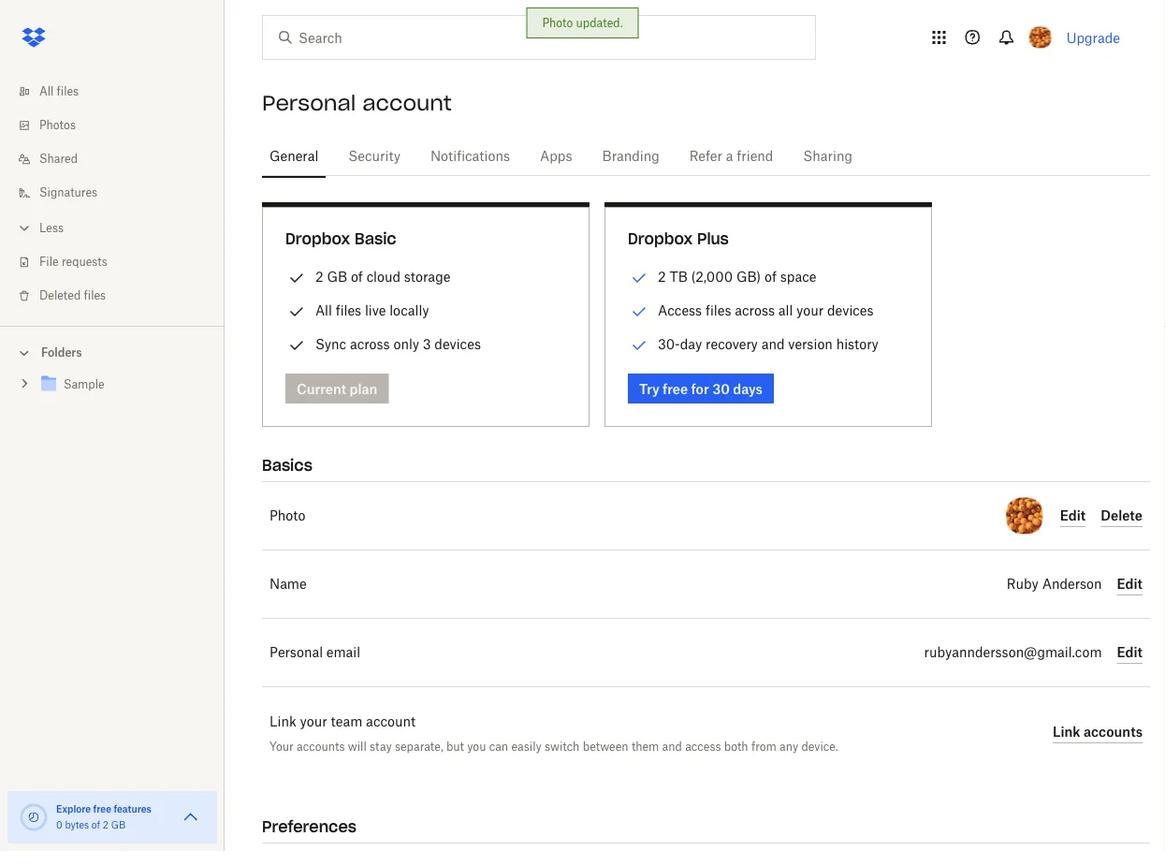 Task type: locate. For each thing, give the bounding box(es) containing it.
1 horizontal spatial devices
[[828, 302, 874, 318]]

30-
[[658, 336, 681, 352]]

gb inside explore free features 0 bytes of 2 gb
[[111, 821, 126, 831]]

0 vertical spatial recommended image
[[628, 267, 651, 289]]

0 vertical spatial your
[[797, 302, 824, 318]]

devices right 3
[[435, 336, 481, 352]]

edit button right personal photo
[[1061, 505, 1086, 527]]

1 vertical spatial gb
[[111, 821, 126, 831]]

gb
[[327, 269, 348, 285], [111, 821, 126, 831]]

1 horizontal spatial and
[[762, 336, 785, 352]]

sample link
[[37, 372, 210, 398]]

0 vertical spatial all
[[39, 86, 54, 97]]

files right 'deleted'
[[84, 290, 106, 302]]

link inside button
[[1053, 724, 1081, 740]]

edit up link accounts
[[1118, 644, 1143, 660]]

recommended image
[[628, 334, 651, 357]]

explore
[[56, 803, 91, 815]]

0 horizontal spatial link
[[270, 715, 297, 729]]

device.
[[802, 739, 839, 753]]

and down access files across all your devices
[[762, 336, 785, 352]]

1 horizontal spatial photo
[[543, 16, 573, 30]]

free
[[663, 381, 688, 397], [93, 803, 111, 815]]

files
[[57, 86, 79, 97], [84, 290, 106, 302], [336, 302, 362, 318], [706, 302, 732, 318]]

1 recommended image from the top
[[628, 267, 651, 289]]

1 vertical spatial your
[[300, 715, 327, 729]]

devices up the history
[[828, 302, 874, 318]]

1 vertical spatial devices
[[435, 336, 481, 352]]

all up photos
[[39, 86, 54, 97]]

across
[[735, 302, 775, 318], [350, 336, 390, 352]]

dropbox image
[[15, 19, 52, 56]]

your right all
[[797, 302, 824, 318]]

0 horizontal spatial 2
[[103, 821, 109, 831]]

2 right the bytes
[[103, 821, 109, 831]]

1 vertical spatial edit button
[[1118, 573, 1143, 596]]

access
[[686, 739, 721, 753]]

signatures
[[39, 187, 97, 199]]

friend
[[737, 150, 774, 163]]

1 horizontal spatial of
[[351, 269, 363, 285]]

account
[[363, 90, 452, 116], [366, 715, 416, 729]]

0 vertical spatial personal
[[262, 90, 356, 116]]

security tab
[[341, 134, 408, 179]]

photo updated.
[[543, 16, 623, 30]]

of
[[351, 269, 363, 285], [765, 269, 777, 285], [92, 821, 100, 831]]

1 vertical spatial photo
[[270, 509, 306, 523]]

recommended image
[[628, 267, 651, 289], [628, 301, 651, 323]]

2 down dropbox basic
[[316, 269, 324, 285]]

upgrade link
[[1067, 29, 1121, 45]]

across down all files live locally
[[350, 336, 390, 352]]

folders button
[[0, 338, 225, 366]]

0 horizontal spatial accounts
[[297, 739, 345, 753]]

personal for personal account
[[262, 90, 356, 116]]

tab list containing general
[[262, 131, 1151, 179]]

gb)
[[737, 269, 762, 285]]

devices
[[828, 302, 874, 318], [435, 336, 481, 352]]

try free for 30 days
[[640, 381, 763, 397]]

2
[[316, 269, 324, 285], [658, 269, 666, 285], [103, 821, 109, 831]]

for
[[692, 381, 710, 397]]

notifications
[[431, 150, 510, 163]]

edit for ruby anderson
[[1118, 576, 1143, 592]]

1 vertical spatial all
[[316, 302, 332, 318]]

free for try
[[663, 381, 688, 397]]

1 horizontal spatial link
[[1053, 724, 1081, 740]]

gb down features
[[111, 821, 126, 831]]

photo left "updated."
[[543, 16, 573, 30]]

history
[[837, 336, 879, 352]]

0 horizontal spatial all
[[39, 86, 54, 97]]

free inside button
[[663, 381, 688, 397]]

anderson
[[1043, 578, 1103, 591]]

files left the live on the left
[[336, 302, 362, 318]]

of right the bytes
[[92, 821, 100, 831]]

access
[[658, 302, 702, 318]]

basic
[[355, 229, 397, 248]]

all inside list
[[39, 86, 54, 97]]

free right explore
[[93, 803, 111, 815]]

and right them
[[663, 739, 683, 753]]

of left cloud
[[351, 269, 363, 285]]

across left all
[[735, 302, 775, 318]]

2 inside explore free features 0 bytes of 2 gb
[[103, 821, 109, 831]]

2 left tb
[[658, 269, 666, 285]]

2 recommended image from the top
[[628, 301, 651, 323]]

0
[[56, 821, 62, 831]]

1 vertical spatial free
[[93, 803, 111, 815]]

free for explore
[[93, 803, 111, 815]]

sharing tab
[[796, 134, 861, 179]]

list
[[0, 64, 225, 326]]

dropbox basic
[[286, 229, 397, 248]]

of inside explore free features 0 bytes of 2 gb
[[92, 821, 100, 831]]

free left the 'for'
[[663, 381, 688, 397]]

1 dropbox from the left
[[286, 229, 350, 248]]

1 vertical spatial recommended image
[[628, 301, 651, 323]]

your left 'team'
[[300, 715, 327, 729]]

can
[[489, 739, 509, 753]]

0 horizontal spatial and
[[663, 739, 683, 753]]

deleted files link
[[15, 279, 225, 313]]

refer
[[690, 150, 723, 163]]

of right gb)
[[765, 269, 777, 285]]

delete
[[1101, 508, 1143, 523]]

personal left email
[[270, 646, 323, 659]]

0 vertical spatial devices
[[828, 302, 874, 318]]

2 vertical spatial edit button
[[1118, 641, 1143, 664]]

edit right personal photo
[[1061, 508, 1086, 523]]

link
[[270, 715, 297, 729], [1053, 724, 1081, 740]]

preferences
[[262, 817, 357, 836]]

personal
[[262, 90, 356, 116], [270, 646, 323, 659]]

file
[[39, 257, 59, 268]]

0 vertical spatial across
[[735, 302, 775, 318]]

recommended image left tb
[[628, 267, 651, 289]]

0 vertical spatial gb
[[327, 269, 348, 285]]

2 horizontal spatial of
[[765, 269, 777, 285]]

1 horizontal spatial free
[[663, 381, 688, 397]]

plus
[[698, 229, 729, 248]]

1 horizontal spatial across
[[735, 302, 775, 318]]

0 horizontal spatial gb
[[111, 821, 126, 831]]

0 horizontal spatial your
[[300, 715, 327, 729]]

ruby
[[1007, 578, 1039, 591]]

all
[[779, 302, 793, 318]]

2 dropbox from the left
[[628, 229, 693, 248]]

basics
[[262, 456, 313, 475]]

your
[[797, 302, 824, 318], [300, 715, 327, 729]]

account up security tab
[[363, 90, 452, 116]]

notifications tab
[[423, 134, 518, 179]]

1 horizontal spatial dropbox
[[628, 229, 693, 248]]

deleted files
[[39, 290, 106, 302]]

1 horizontal spatial your
[[797, 302, 824, 318]]

2 horizontal spatial 2
[[658, 269, 666, 285]]

free inside explore free features 0 bytes of 2 gb
[[93, 803, 111, 815]]

bytes
[[65, 821, 89, 831]]

personal photo image
[[1006, 497, 1044, 535]]

personal for personal email
[[270, 646, 323, 659]]

quota usage element
[[19, 803, 49, 832]]

0 horizontal spatial across
[[350, 336, 390, 352]]

personal up general
[[262, 90, 356, 116]]

security
[[349, 150, 401, 163]]

1 vertical spatial personal
[[270, 646, 323, 659]]

2 vertical spatial edit
[[1118, 644, 1143, 660]]

apps
[[540, 150, 573, 163]]

files for all files live locally
[[336, 302, 362, 318]]

gb down dropbox basic
[[327, 269, 348, 285]]

account up stay
[[366, 715, 416, 729]]

0 vertical spatial free
[[663, 381, 688, 397]]

0 vertical spatial and
[[762, 336, 785, 352]]

2 for dropbox plus
[[658, 269, 666, 285]]

0 horizontal spatial photo
[[270, 509, 306, 523]]

1 horizontal spatial all
[[316, 302, 332, 318]]

link for link your team account
[[270, 715, 297, 729]]

0 horizontal spatial dropbox
[[286, 229, 350, 248]]

files down (2,000
[[706, 302, 732, 318]]

1 vertical spatial account
[[366, 715, 416, 729]]

general
[[270, 150, 319, 163]]

them
[[632, 739, 660, 753]]

tab list
[[262, 131, 1151, 179]]

ruby anderson
[[1007, 578, 1103, 591]]

photo down 'basics'
[[270, 509, 306, 523]]

all for all files live locally
[[316, 302, 332, 318]]

you
[[467, 739, 486, 753]]

1 horizontal spatial accounts
[[1084, 724, 1143, 740]]

0 vertical spatial photo
[[543, 16, 573, 30]]

0 horizontal spatial free
[[93, 803, 111, 815]]

recommended image up recommended icon
[[628, 301, 651, 323]]

files up photos
[[57, 86, 79, 97]]

dropbox up tb
[[628, 229, 693, 248]]

try free for 30 days button
[[628, 374, 774, 404]]

personal account
[[262, 90, 452, 116]]

all up the sync
[[316, 302, 332, 318]]

personal email
[[270, 646, 361, 659]]

0 horizontal spatial of
[[92, 821, 100, 831]]

0 vertical spatial edit button
[[1061, 505, 1086, 527]]

link accounts
[[1053, 724, 1143, 740]]

day
[[681, 336, 703, 352]]

edit button right anderson
[[1118, 573, 1143, 596]]

your
[[270, 739, 294, 753]]

dropbox left basic
[[286, 229, 350, 248]]

and
[[762, 336, 785, 352], [663, 739, 683, 753]]

accounts inside button
[[1084, 724, 1143, 740]]

edit button for rubyanndersson@gmail.com
[[1118, 641, 1143, 664]]

edit button up link accounts
[[1118, 641, 1143, 664]]

edit right anderson
[[1118, 576, 1143, 592]]

name
[[270, 578, 307, 591]]

1 horizontal spatial 2
[[316, 269, 324, 285]]

1 vertical spatial edit
[[1118, 576, 1143, 592]]



Task type: describe. For each thing, give the bounding box(es) containing it.
dropbox for dropbox basic
[[286, 229, 350, 248]]

switch
[[545, 739, 580, 753]]

rubyanndersson@gmail.com
[[925, 646, 1103, 659]]

refer a friend tab
[[682, 134, 781, 179]]

dropbox plus
[[628, 229, 729, 248]]

files for all files
[[57, 86, 79, 97]]

files for deleted files
[[84, 290, 106, 302]]

link accounts button
[[1053, 721, 1143, 744]]

link your team account
[[270, 715, 416, 729]]

any
[[780, 739, 799, 753]]

link for link accounts
[[1053, 724, 1081, 740]]

2 gb of cloud storage
[[316, 269, 451, 285]]

2 for dropbox basic
[[316, 269, 324, 285]]

refer a friend
[[690, 150, 774, 163]]

live
[[365, 302, 386, 318]]

edit for rubyanndersson@gmail.com
[[1118, 644, 1143, 660]]

photos
[[39, 120, 76, 131]]

photo for photo updated.
[[543, 16, 573, 30]]

between
[[583, 739, 629, 753]]

all files live locally
[[316, 302, 429, 318]]

sharing
[[804, 150, 853, 163]]

upgrade
[[1067, 29, 1121, 45]]

file requests
[[39, 257, 107, 268]]

less image
[[15, 219, 34, 237]]

shared link
[[15, 142, 225, 176]]

locally
[[390, 302, 429, 318]]

updated.
[[576, 16, 623, 30]]

branding tab
[[595, 134, 667, 179]]

explore free features 0 bytes of 2 gb
[[56, 803, 152, 831]]

your accounts will stay separate, but you can easily switch between them and access both from any device.
[[270, 739, 839, 753]]

space
[[781, 269, 817, 285]]

files for access files across all your devices
[[706, 302, 732, 318]]

30-day recovery and version history
[[658, 336, 879, 352]]

all files link
[[15, 75, 225, 109]]

shared
[[39, 154, 78, 165]]

photos link
[[15, 109, 225, 142]]

account menu image
[[1030, 26, 1052, 49]]

tb
[[670, 269, 688, 285]]

Search text field
[[299, 27, 777, 48]]

deleted
[[39, 290, 81, 302]]

days
[[733, 381, 763, 397]]

storage
[[404, 269, 451, 285]]

1 vertical spatial across
[[350, 336, 390, 352]]

1 horizontal spatial gb
[[327, 269, 348, 285]]

apps tab
[[533, 134, 580, 179]]

0 vertical spatial account
[[363, 90, 452, 116]]

recommended image for access
[[628, 301, 651, 323]]

sync across only 3 devices
[[316, 336, 481, 352]]

2 tb (2,000 gb) of space
[[658, 269, 817, 285]]

requests
[[62, 257, 107, 268]]

stay
[[370, 739, 392, 753]]

access files across all your devices
[[658, 302, 874, 318]]

all for all files
[[39, 86, 54, 97]]

list containing all files
[[0, 64, 225, 326]]

a
[[726, 150, 734, 163]]

accounts for your
[[297, 739, 345, 753]]

both
[[725, 739, 749, 753]]

cloud
[[367, 269, 401, 285]]

0 horizontal spatial devices
[[435, 336, 481, 352]]

try
[[640, 381, 660, 397]]

recommended image for 2
[[628, 267, 651, 289]]

will
[[348, 739, 367, 753]]

0 vertical spatial edit
[[1061, 508, 1086, 523]]

folders
[[41, 346, 82, 360]]

features
[[114, 803, 152, 815]]

dropbox for dropbox plus
[[628, 229, 693, 248]]

only
[[394, 336, 419, 352]]

3
[[423, 336, 431, 352]]

accounts for link
[[1084, 724, 1143, 740]]

version
[[789, 336, 833, 352]]

sync
[[316, 336, 347, 352]]

1 vertical spatial and
[[663, 739, 683, 753]]

delete button
[[1101, 505, 1143, 527]]

(2,000
[[692, 269, 733, 285]]

but
[[447, 739, 464, 753]]

sample
[[64, 380, 105, 391]]

photo for photo
[[270, 509, 306, 523]]

recovery
[[706, 336, 758, 352]]

branding
[[603, 150, 660, 163]]

from
[[752, 739, 777, 753]]

easily
[[512, 739, 542, 753]]

email
[[327, 646, 361, 659]]

team
[[331, 715, 363, 729]]

file requests link
[[15, 245, 225, 279]]

30
[[713, 381, 730, 397]]

separate,
[[395, 739, 444, 753]]

edit button for ruby anderson
[[1118, 573, 1143, 596]]

signatures link
[[15, 176, 225, 210]]

all files
[[39, 86, 79, 97]]

general tab
[[262, 134, 326, 179]]



Task type: vqa. For each thing, say whether or not it's contained in the screenshot.
ADD YOUR THOUGHTS text field
no



